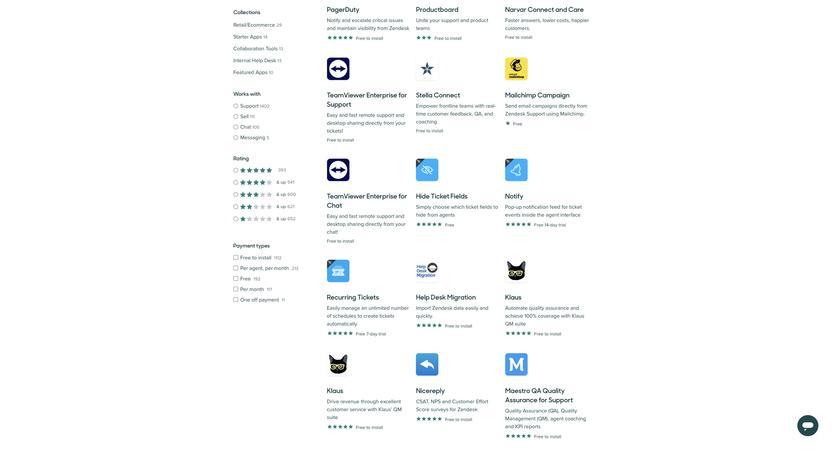 Task type: describe. For each thing, give the bounding box(es) containing it.
& for & up 652
[[277, 216, 280, 222]]

drive
[[327, 399, 339, 405]]

pagerduty
[[327, 4, 360, 14]]

campaigns
[[533, 103, 558, 109]]

support for teamviewer enterprise for chat
[[377, 213, 395, 220]]

to inside 'hide ticket fields simply choose which ticket fields to hide from agents'
[[494, 204, 498, 211]]

sharing for support
[[347, 120, 364, 127]]

to down customer
[[456, 417, 460, 423]]

payment types
[[234, 242, 270, 249]]

support up sell 111
[[240, 103, 259, 109]]

600
[[288, 192, 296, 197]]

automate
[[506, 305, 528, 312]]

critical
[[373, 17, 388, 24]]

541
[[288, 180, 295, 185]]

2 horizontal spatial klaus
[[572, 313, 585, 320]]

zendesk inside pagerduty notify and escalate critical issues and maintain visibility from zendesk
[[389, 25, 410, 32]]

trial for recurring tickets
[[379, 331, 386, 337]]

11
[[282, 298, 285, 303]]

1112
[[274, 255, 282, 261]]

quality right (qa),
[[561, 408, 578, 415]]

connect for and
[[528, 4, 554, 14]]

connect for empower
[[434, 90, 460, 100]]

easy for teamviewer enterprise for chat
[[327, 213, 338, 220]]

faster
[[506, 17, 520, 24]]

reports
[[525, 424, 541, 430]]

per
[[265, 265, 273, 272]]

kpi
[[516, 424, 523, 430]]

117
[[267, 287, 272, 293]]

& up 621
[[277, 204, 295, 210]]

featured
[[234, 69, 254, 76]]

surveys
[[431, 407, 449, 413]]

quality right qa in the right bottom of the page
[[543, 386, 565, 396]]

payment
[[234, 242, 255, 249]]

free down payment at bottom
[[240, 255, 251, 261]]

up for 541
[[281, 179, 286, 185]]

ticket for notify
[[570, 204, 582, 211]]

with up support 1402
[[250, 90, 261, 97]]

stella
[[416, 90, 433, 100]]

with inside klaus drive revenue through excellent customer service with klaus' qm suite
[[368, 407, 377, 413]]

from inside pagerduty notify and escalate critical issues and maintain visibility from zendesk
[[378, 25, 388, 32]]

chat!
[[327, 229, 338, 236]]

lower
[[543, 17, 556, 24]]

messaging
[[240, 134, 266, 141]]

10
[[269, 70, 273, 75]]

with inside klaus automate quality assurance and achieve 100% coverage with klaus qm suite
[[561, 313, 571, 320]]

narvar connect and care faster answers, lower costs, happier customers. free to install
[[506, 4, 589, 40]]

& up 652
[[277, 216, 296, 222]]

to down coverage
[[545, 331, 549, 337]]

off
[[252, 297, 258, 304]]

105
[[253, 124, 260, 130]]

agent inside notify pop-up notification feed for ticket events inside the agent interface
[[546, 212, 559, 219]]

free to install for import
[[445, 324, 473, 329]]

nicereply csat, nps and customer effort score surveys for zendesk
[[416, 386, 489, 413]]

1 vertical spatial month
[[250, 286, 264, 293]]

free 192
[[240, 276, 261, 282]]

free inside narvar connect and care faster answers, lower costs, happier customers. free to install
[[506, 35, 515, 40]]

which
[[451, 204, 465, 211]]

easy for teamviewer enterprise for support
[[327, 112, 338, 119]]

1 vertical spatial assurance
[[523, 408, 547, 415]]

0 vertical spatial assurance
[[506, 395, 538, 405]]

using
[[547, 111, 559, 117]]

sharing for chat
[[347, 221, 364, 228]]

free down surveys at the right
[[445, 417, 455, 423]]

hide
[[416, 212, 426, 219]]

of
[[327, 313, 332, 320]]

directly for teamviewer enterprise for support
[[366, 120, 382, 127]]

pop-
[[506, 204, 516, 211]]

narvar
[[506, 4, 527, 14]]

free down agents
[[445, 222, 455, 228]]

coaching inside maestro qa quality assurance for support quality assurance (qa), quality management (qm),  agent coaching and kpi reports
[[565, 416, 586, 423]]

fast for support
[[349, 112, 358, 119]]

messaging 5
[[240, 134, 270, 141]]

enterprise for teamviewer enterprise for chat
[[367, 191, 398, 201]]

13 inside collaboration tools 13
[[279, 46, 283, 52]]

works
[[234, 90, 249, 97]]

issues
[[389, 17, 403, 24]]

7-
[[367, 331, 370, 337]]

an
[[362, 305, 367, 312]]

and inside help desk migration import zendesk data easily and quickly.
[[480, 305, 489, 312]]

day for notify
[[551, 222, 558, 228]]

remote for support
[[359, 112, 376, 119]]

import
[[416, 305, 431, 312]]

klaus automate quality assurance and achieve 100% coverage with klaus qm suite
[[506, 292, 585, 328]]

free down visibility
[[356, 35, 365, 41]]

easily
[[327, 305, 340, 312]]

and inside klaus automate quality assurance and achieve 100% coverage with klaus qm suite
[[571, 305, 580, 312]]

111
[[250, 114, 255, 119]]

notify inside pagerduty notify and escalate critical issues and maintain visibility from zendesk
[[327, 17, 341, 24]]

hide
[[416, 191, 430, 201]]

quality
[[529, 305, 545, 312]]

qm inside klaus drive revenue through excellent customer service with klaus' qm suite
[[394, 407, 402, 413]]

support 1402
[[240, 103, 270, 109]]

free down send
[[513, 121, 523, 127]]

& for & up 541
[[277, 179, 280, 185]]

free to install down visibility
[[356, 35, 383, 41]]

for inside "teamviewer enterprise for support easy and fast remote support and desktop sharing directly from your tickets! free to install"
[[399, 90, 407, 100]]

& for & up 600
[[277, 192, 280, 197]]

from inside teamviewer enterprise for chat easy and fast remote support and desktop sharing directly from your chat! free to install
[[384, 221, 394, 228]]

customer
[[452, 399, 475, 405]]

support inside "teamviewer enterprise for support easy and fast remote support and desktop sharing directly from your tickets! free to install"
[[327, 99, 351, 109]]

tickets
[[358, 292, 379, 302]]

teamviewer enterprise for support easy and fast remote support and desktop sharing directly from your tickets! free to install
[[327, 90, 407, 143]]

notify inside notify pop-up notification feed for ticket events inside the agent interface
[[506, 191, 524, 201]]

customer inside stella connect empower frontline teams with real- time customer feedback, qa, and coaching free to install
[[428, 111, 449, 117]]

up for 621
[[281, 204, 286, 209]]

escalate
[[352, 17, 371, 24]]

mailchimp
[[506, 90, 537, 100]]

621
[[288, 204, 295, 210]]

free to install for and
[[445, 417, 473, 423]]

fields
[[480, 204, 492, 211]]

choose
[[433, 204, 450, 211]]

to down productboard unite your support and product teams
[[445, 35, 449, 41]]

free to install 1112
[[240, 255, 282, 261]]

up inside notify pop-up notification feed for ticket events inside the agent interface
[[516, 204, 522, 211]]

collections
[[234, 8, 261, 15]]

zendesk inside nicereply csat, nps and customer effort score surveys for zendesk
[[458, 407, 478, 413]]

free to install for assurance
[[535, 331, 562, 337]]

works with
[[234, 90, 261, 97]]

100%
[[525, 313, 537, 320]]

collaboration tools 13
[[234, 45, 283, 52]]

create
[[364, 313, 378, 320]]

collaboration
[[234, 45, 264, 52]]

to up "agent," on the left bottom of the page
[[252, 255, 257, 261]]

klaus for klaus drive revenue through excellent customer service with klaus' qm suite
[[327, 386, 344, 396]]

automatically
[[327, 321, 358, 328]]

hide ticket fields simply choose which ticket fields to hide from agents
[[416, 191, 498, 219]]

free left 14- on the right of the page
[[535, 222, 544, 228]]

tickets
[[380, 313, 395, 320]]

to down data
[[456, 324, 460, 329]]

manage
[[342, 305, 360, 312]]

recurring tickets easily manage an unlimited number of schedules to create tickets automatically
[[327, 292, 409, 328]]

time
[[416, 111, 426, 117]]

qa,
[[475, 111, 483, 117]]

free to install for assurance
[[535, 434, 562, 440]]

install inside "teamviewer enterprise for support easy and fast remote support and desktop sharing directly from your tickets! free to install"
[[343, 137, 354, 143]]

install inside narvar connect and care faster answers, lower costs, happier customers. free to install
[[521, 35, 533, 40]]

to inside teamviewer enterprise for chat easy and fast remote support and desktop sharing directly from your chat! free to install
[[338, 239, 342, 244]]

directly inside mailchimp campaign send email campaigns directly from zendesk support using mailchimp.
[[559, 103, 576, 109]]

to down klaus drive revenue through excellent customer service with klaus' qm suite
[[367, 425, 371, 431]]

campaign
[[538, 90, 570, 100]]

qa
[[532, 386, 542, 396]]

featured apps 10
[[234, 69, 273, 76]]

agent inside maestro qa quality assurance for support quality assurance (qa), quality management (qm),  agent coaching and kpi reports
[[551, 416, 564, 423]]

free inside stella connect empower frontline teams with real- time customer feedback, qa, and coaching free to install
[[416, 128, 426, 134]]

install inside stella connect empower frontline teams with real- time customer feedback, qa, and coaching free to install
[[432, 128, 444, 134]]

up for 652
[[281, 216, 286, 222]]

suite inside klaus automate quality assurance and achieve 100% coverage with klaus qm suite
[[515, 321, 526, 328]]

nicereply
[[416, 386, 445, 396]]



Task type: locate. For each thing, give the bounding box(es) containing it.
up left the 600
[[281, 192, 286, 197]]

klaus up automate
[[506, 292, 522, 302]]

to inside stella connect empower frontline teams with real- time customer feedback, qa, and coaching free to install
[[427, 128, 431, 134]]

free down productboard unite your support and product teams
[[435, 35, 444, 41]]

0 vertical spatial support
[[442, 17, 459, 24]]

1 vertical spatial desk
[[431, 292, 446, 302]]

sell 111
[[240, 113, 255, 120]]

free to install down reports
[[535, 434, 562, 440]]

& left 621
[[277, 204, 280, 209]]

fast inside "teamviewer enterprise for support easy and fast remote support and desktop sharing directly from your tickets! free to install"
[[349, 112, 358, 119]]

0 vertical spatial connect
[[528, 4, 554, 14]]

klaus up drive
[[327, 386, 344, 396]]

your for teamviewer enterprise for support
[[396, 120, 406, 127]]

2 easy from the top
[[327, 213, 338, 220]]

1 teamviewer from the top
[[327, 90, 365, 100]]

per for per agent, per month
[[240, 265, 248, 272]]

desktop for chat
[[327, 221, 346, 228]]

to inside "teamviewer enterprise for support easy and fast remote support and desktop sharing directly from your tickets! free to install"
[[338, 137, 342, 143]]

your inside teamviewer enterprise for chat easy and fast remote support and desktop sharing directly from your chat! free to install
[[396, 221, 406, 228]]

free down data
[[445, 324, 455, 329]]

2 ticket from the left
[[570, 204, 582, 211]]

0 vertical spatial customer
[[428, 111, 449, 117]]

teams inside productboard unite your support and product teams
[[416, 25, 430, 32]]

up inside & up 621
[[281, 204, 286, 209]]

up inside & up 541
[[281, 179, 286, 185]]

support inside productboard unite your support and product teams
[[442, 17, 459, 24]]

agent down feed
[[546, 212, 559, 219]]

for right feed
[[562, 204, 568, 211]]

1 vertical spatial coaching
[[565, 416, 586, 423]]

teamviewer enterprise for chat easy and fast remote support and desktop sharing directly from your chat! free to install
[[327, 191, 407, 244]]

day for recurring tickets
[[370, 331, 378, 337]]

starter
[[234, 34, 249, 40]]

& left the 600
[[277, 192, 280, 197]]

feed
[[550, 204, 561, 211]]

& left 652
[[277, 216, 280, 222]]

klaus'
[[379, 407, 392, 413]]

support inside "teamviewer enterprise for support easy and fast remote support and desktop sharing directly from your tickets! free to install"
[[377, 112, 395, 119]]

apps left 14
[[250, 34, 262, 40]]

1 vertical spatial 13
[[278, 58, 282, 64]]

teamviewer for chat
[[327, 191, 365, 201]]

day down the create on the left bottom
[[370, 331, 378, 337]]

easy inside teamviewer enterprise for chat easy and fast remote support and desktop sharing directly from your chat! free to install
[[327, 213, 338, 220]]

help up import
[[416, 292, 430, 302]]

management
[[506, 416, 536, 423]]

from inside 'hide ticket fields simply choose which ticket fields to hide from agents'
[[428, 212, 438, 219]]

notification
[[523, 204, 549, 211]]

connect inside stella connect empower frontline teams with real- time customer feedback, qa, and coaching free to install
[[434, 90, 460, 100]]

1 vertical spatial per
[[240, 286, 248, 293]]

2 per from the top
[[240, 286, 248, 293]]

29
[[277, 22, 282, 28]]

1 horizontal spatial connect
[[528, 4, 554, 14]]

klaus right coverage
[[572, 313, 585, 320]]

simply
[[416, 204, 432, 211]]

maintain
[[337, 25, 357, 32]]

free down the 100% at bottom right
[[535, 331, 544, 337]]

2 fast from the top
[[349, 213, 358, 220]]

0 horizontal spatial day
[[370, 331, 378, 337]]

revenue
[[341, 399, 360, 405]]

0 vertical spatial suite
[[515, 321, 526, 328]]

help inside help desk migration import zendesk data easily and quickly.
[[416, 292, 430, 302]]

enterprise inside teamviewer enterprise for chat easy and fast remote support and desktop sharing directly from your chat! free to install
[[367, 191, 398, 201]]

and inside nicereply csat, nps and customer effort score surveys for zendesk
[[442, 399, 451, 405]]

apps for starter apps
[[250, 34, 262, 40]]

& inside & up 652
[[277, 216, 280, 222]]

day
[[551, 222, 558, 228], [370, 331, 378, 337]]

support inside maestro qa quality assurance for support quality assurance (qa), quality management (qm),  agent coaching and kpi reports
[[549, 395, 573, 405]]

star fill image
[[247, 168, 252, 173], [254, 168, 259, 173], [260, 168, 265, 173], [267, 168, 272, 173], [247, 180, 252, 185], [240, 192, 246, 197], [260, 192, 265, 197], [254, 204, 259, 209], [260, 204, 265, 209], [254, 216, 259, 222], [267, 216, 272, 222]]

free left 7-
[[356, 331, 365, 337]]

zendesk inside help desk migration import zendesk data easily and quickly.
[[433, 305, 453, 312]]

teamviewer inside teamviewer enterprise for chat easy and fast remote support and desktop sharing directly from your chat! free to install
[[327, 191, 365, 201]]

customer down drive
[[327, 407, 349, 413]]

desk left migration
[[431, 292, 446, 302]]

connect up frontline on the top right
[[434, 90, 460, 100]]

zendesk down send
[[506, 111, 526, 117]]

qm down achieve
[[506, 321, 514, 328]]

teams inside stella connect empower frontline teams with real- time customer feedback, qa, and coaching free to install
[[460, 103, 474, 109]]

support for teamviewer enterprise for support
[[377, 112, 395, 119]]

apps left 10
[[256, 69, 268, 76]]

customer inside klaus drive revenue through excellent customer service with klaus' qm suite
[[327, 407, 349, 413]]

zendesk left data
[[433, 305, 453, 312]]

assurance
[[546, 305, 570, 312]]

one
[[240, 297, 250, 304]]

directly
[[559, 103, 576, 109], [366, 120, 382, 127], [366, 221, 382, 228]]

to down visibility
[[367, 35, 371, 41]]

klaus for klaus automate quality assurance and achieve 100% coverage with klaus qm suite
[[506, 292, 522, 302]]

1 horizontal spatial month
[[274, 265, 289, 272]]

desktop inside teamviewer enterprise for chat easy and fast remote support and desktop sharing directly from your chat! free to install
[[327, 221, 346, 228]]

ticket up interface
[[570, 204, 582, 211]]

to down empower
[[427, 128, 431, 134]]

agents
[[440, 212, 455, 219]]

for left stella
[[399, 90, 407, 100]]

to inside narvar connect and care faster answers, lower costs, happier customers. free to install
[[516, 35, 520, 40]]

13
[[279, 46, 283, 52], [278, 58, 282, 64]]

internal
[[234, 57, 251, 64]]

with down through
[[368, 407, 377, 413]]

to down tickets!
[[338, 137, 342, 143]]

free
[[506, 35, 515, 40], [356, 35, 365, 41], [435, 35, 444, 41], [513, 121, 523, 127], [416, 128, 426, 134], [327, 137, 336, 143], [445, 222, 455, 228], [535, 222, 544, 228], [327, 239, 336, 244], [240, 255, 251, 261], [240, 276, 251, 282], [445, 324, 455, 329], [356, 331, 365, 337], [535, 331, 544, 337], [445, 417, 455, 423], [356, 425, 365, 431], [535, 434, 544, 440]]

1 desktop from the top
[[327, 120, 346, 127]]

easy inside "teamviewer enterprise for support easy and fast remote support and desktop sharing directly from your tickets! free to install"
[[327, 112, 338, 119]]

customer down frontline on the top right
[[428, 111, 449, 117]]

free to install for through
[[356, 425, 383, 431]]

1 easy from the top
[[327, 112, 338, 119]]

0 horizontal spatial chat
[[240, 124, 251, 131]]

1 vertical spatial suite
[[327, 415, 338, 421]]

& inside & up 541
[[277, 179, 280, 185]]

directly inside "teamviewer enterprise for support easy and fast remote support and desktop sharing directly from your tickets! free to install"
[[366, 120, 382, 127]]

0 vertical spatial per
[[240, 265, 248, 272]]

with down assurance
[[561, 313, 571, 320]]

2 enterprise from the top
[[367, 191, 398, 201]]

directly inside teamviewer enterprise for chat easy and fast remote support and desktop sharing directly from your chat! free to install
[[366, 221, 382, 228]]

ticket inside notify pop-up notification feed for ticket events inside the agent interface
[[570, 204, 582, 211]]

easy
[[327, 112, 338, 119], [327, 213, 338, 220]]

0 vertical spatial fast
[[349, 112, 358, 119]]

desk down tools
[[264, 57, 276, 64]]

1 vertical spatial trial
[[379, 331, 386, 337]]

send
[[506, 103, 518, 109]]

teams
[[416, 25, 430, 32], [460, 103, 474, 109]]

coverage
[[538, 313, 560, 320]]

1 vertical spatial connect
[[434, 90, 460, 100]]

and inside stella connect empower frontline teams with real- time customer feedback, qa, and coaching free to install
[[485, 111, 493, 117]]

desktop for support
[[327, 120, 346, 127]]

assurance
[[506, 395, 538, 405], [523, 408, 547, 415]]

remote inside "teamviewer enterprise for support easy and fast remote support and desktop sharing directly from your tickets! free to install"
[[359, 112, 376, 119]]

apps for featured apps
[[256, 69, 268, 76]]

0 vertical spatial trial
[[559, 222, 566, 228]]

enterprise for teamviewer enterprise for support
[[367, 90, 398, 100]]

1 vertical spatial day
[[370, 331, 378, 337]]

up left 621
[[281, 204, 286, 209]]

up inside the '& up 600'
[[281, 192, 286, 197]]

free down the service at the bottom of the page
[[356, 425, 365, 431]]

ticket left fields at the top of the page
[[466, 204, 479, 211]]

0 horizontal spatial klaus
[[327, 386, 344, 396]]

qm down excellent
[[394, 407, 402, 413]]

remote inside teamviewer enterprise for chat easy and fast remote support and desktop sharing directly from your chat! free to install
[[359, 213, 376, 220]]

ticket for hide ticket fields
[[466, 204, 479, 211]]

fast for chat
[[349, 213, 358, 220]]

0 vertical spatial your
[[430, 17, 440, 24]]

trial for notify
[[559, 222, 566, 228]]

1 horizontal spatial desk
[[431, 292, 446, 302]]

up up events
[[516, 204, 522, 211]]

help down collaboration tools 13 at the top left of the page
[[252, 57, 263, 64]]

suite down achieve
[[515, 321, 526, 328]]

easy up tickets!
[[327, 112, 338, 119]]

0 vertical spatial directly
[[559, 103, 576, 109]]

and inside productboard unite your support and product teams
[[461, 17, 469, 24]]

& down 393
[[277, 179, 280, 185]]

per month 117
[[240, 286, 272, 293]]

service
[[350, 407, 367, 413]]

fast inside teamviewer enterprise for chat easy and fast remote support and desktop sharing directly from your chat! free to install
[[349, 213, 358, 220]]

sharing
[[347, 120, 364, 127], [347, 221, 364, 228]]

connect inside narvar connect and care faster answers, lower costs, happier customers. free to install
[[528, 4, 554, 14]]

& up 600
[[277, 192, 296, 197]]

1 per from the top
[[240, 265, 248, 272]]

trial right 7-
[[379, 331, 386, 337]]

2 sharing from the top
[[347, 221, 364, 228]]

and inside maestro qa quality assurance for support quality assurance (qa), quality management (qm),  agent coaching and kpi reports
[[506, 424, 514, 430]]

1 horizontal spatial coaching
[[565, 416, 586, 423]]

notify up the pop-
[[506, 191, 524, 201]]

for inside notify pop-up notification feed for ticket events inside the agent interface
[[562, 204, 568, 211]]

4 & from the top
[[277, 216, 280, 222]]

feedback,
[[451, 111, 473, 117]]

free down tickets!
[[327, 137, 336, 143]]

coaching right (qm),
[[565, 416, 586, 423]]

0 vertical spatial klaus
[[506, 292, 522, 302]]

to down chat!
[[338, 239, 342, 244]]

teamviewer inside "teamviewer enterprise for support easy and fast remote support and desktop sharing directly from your tickets! free to install"
[[327, 90, 365, 100]]

chat left 105
[[240, 124, 251, 131]]

support inside teamviewer enterprise for chat easy and fast remote support and desktop sharing directly from your chat! free to install
[[377, 213, 395, 220]]

chat 105
[[240, 124, 260, 131]]

0 vertical spatial remote
[[359, 112, 376, 119]]

zendesk down customer
[[458, 407, 478, 413]]

teamviewer for support
[[327, 90, 365, 100]]

support down campaigns
[[527, 111, 545, 117]]

your inside "teamviewer enterprise for support easy and fast remote support and desktop sharing directly from your tickets! free to install"
[[396, 120, 406, 127]]

coaching inside stella connect empower frontline teams with real- time customer feedback, qa, and coaching free to install
[[416, 119, 437, 125]]

0 vertical spatial agent
[[546, 212, 559, 219]]

1 vertical spatial sharing
[[347, 221, 364, 228]]

events
[[506, 212, 521, 219]]

(qa),
[[549, 408, 560, 415]]

achieve
[[506, 313, 524, 320]]

free to install down the service at the bottom of the page
[[356, 425, 383, 431]]

1 horizontal spatial suite
[[515, 321, 526, 328]]

2 desktop from the top
[[327, 221, 346, 228]]

data
[[454, 305, 464, 312]]

1 horizontal spatial ticket
[[570, 204, 582, 211]]

month
[[274, 265, 289, 272], [250, 286, 264, 293]]

2 vertical spatial support
[[377, 213, 395, 220]]

1 horizontal spatial chat
[[327, 200, 342, 210]]

0 vertical spatial chat
[[240, 124, 251, 131]]

2 remote from the top
[[359, 213, 376, 220]]

1 vertical spatial qm
[[394, 407, 402, 413]]

0 vertical spatial enterprise
[[367, 90, 398, 100]]

desktop up tickets!
[[327, 120, 346, 127]]

desktop up chat!
[[327, 221, 346, 228]]

13 right tools
[[279, 46, 283, 52]]

0 horizontal spatial coaching
[[416, 119, 437, 125]]

13 inside internal help desk 13
[[278, 58, 282, 64]]

easy up chat!
[[327, 213, 338, 220]]

13 down tools
[[278, 58, 282, 64]]

csat,
[[416, 399, 430, 405]]

suite inside klaus drive revenue through excellent customer service with klaus' qm suite
[[327, 415, 338, 421]]

1 vertical spatial teamviewer
[[327, 191, 365, 201]]

quality up management
[[506, 408, 522, 415]]

to down the 'an'
[[358, 313, 362, 320]]

0 horizontal spatial suite
[[327, 415, 338, 421]]

213
[[292, 266, 299, 272]]

support up tickets!
[[327, 99, 351, 109]]

per for per month
[[240, 286, 248, 293]]

month down 192
[[250, 286, 264, 293]]

up for 600
[[281, 192, 286, 197]]

chat up chat!
[[327, 200, 342, 210]]

chat inside teamviewer enterprise for chat easy and fast remote support and desktop sharing directly from your chat! free to install
[[327, 200, 342, 210]]

2 vertical spatial directly
[[366, 221, 382, 228]]

0 vertical spatial sharing
[[347, 120, 364, 127]]

desk inside help desk migration import zendesk data easily and quickly.
[[431, 292, 446, 302]]

number
[[391, 305, 409, 312]]

email
[[519, 103, 531, 109]]

trial down interface
[[559, 222, 566, 228]]

empower
[[416, 103, 438, 109]]

2 vertical spatial klaus
[[327, 386, 344, 396]]

connect
[[528, 4, 554, 14], [434, 90, 460, 100]]

1 fast from the top
[[349, 112, 358, 119]]

free to install down customer
[[445, 417, 473, 423]]

support inside mailchimp campaign send email campaigns directly from zendesk support using mailchimp.
[[527, 111, 545, 117]]

2 vertical spatial your
[[396, 221, 406, 228]]

free down chat!
[[327, 239, 336, 244]]

1 vertical spatial customer
[[327, 407, 349, 413]]

per up the free 192
[[240, 265, 248, 272]]

with
[[250, 90, 261, 97], [475, 103, 485, 109], [561, 313, 571, 320], [368, 407, 377, 413]]

from inside mailchimp campaign send email campaigns directly from zendesk support using mailchimp.
[[577, 103, 588, 109]]

free to install
[[356, 35, 383, 41], [435, 35, 462, 41], [445, 324, 473, 329], [535, 331, 562, 337], [445, 417, 473, 423], [356, 425, 383, 431], [535, 434, 562, 440]]

quickly.
[[416, 313, 433, 320]]

1 ticket from the left
[[466, 204, 479, 211]]

mailchimp.
[[561, 111, 585, 117]]

1 vertical spatial desktop
[[327, 221, 346, 228]]

to down (qm),
[[545, 434, 549, 440]]

0 horizontal spatial month
[[250, 286, 264, 293]]

with inside stella connect empower frontline teams with real- time customer feedback, qa, and coaching free to install
[[475, 103, 485, 109]]

star fill image
[[240, 168, 246, 173], [240, 180, 246, 185], [254, 180, 259, 185], [260, 180, 265, 185], [267, 180, 272, 185], [247, 192, 252, 197], [254, 192, 259, 197], [267, 192, 272, 197], [240, 204, 246, 209], [247, 204, 252, 209], [267, 204, 272, 209], [240, 216, 246, 222], [247, 216, 252, 222], [260, 216, 265, 222]]

to
[[516, 35, 520, 40], [367, 35, 371, 41], [445, 35, 449, 41], [427, 128, 431, 134], [338, 137, 342, 143], [494, 204, 498, 211], [338, 239, 342, 244], [252, 255, 257, 261], [358, 313, 362, 320], [456, 324, 460, 329], [545, 331, 549, 337], [456, 417, 460, 423], [367, 425, 371, 431], [545, 434, 549, 440]]

1 enterprise from the top
[[367, 90, 398, 100]]

qm inside klaus automate quality assurance and achieve 100% coverage with klaus qm suite
[[506, 321, 514, 328]]

0 vertical spatial apps
[[250, 34, 262, 40]]

0 horizontal spatial teams
[[416, 25, 430, 32]]

1 horizontal spatial notify
[[506, 191, 524, 201]]

desktop inside "teamviewer enterprise for support easy and fast remote support and desktop sharing directly from your tickets! free to install"
[[327, 120, 346, 127]]

1 vertical spatial help
[[416, 292, 430, 302]]

1 vertical spatial apps
[[256, 69, 268, 76]]

zendesk down the issues
[[389, 25, 410, 32]]

1 vertical spatial support
[[377, 112, 395, 119]]

2 & from the top
[[277, 192, 280, 197]]

costs,
[[557, 17, 570, 24]]

free down reports
[[535, 434, 544, 440]]

support
[[442, 17, 459, 24], [377, 112, 395, 119], [377, 213, 395, 220]]

with up 'qa,'
[[475, 103, 485, 109]]

1 horizontal spatial trial
[[559, 222, 566, 228]]

free left 192
[[240, 276, 251, 282]]

1 vertical spatial fast
[[349, 213, 358, 220]]

for inside maestro qa quality assurance for support quality assurance (qa), quality management (qm),  agent coaching and kpi reports
[[539, 395, 548, 405]]

1 remote from the top
[[359, 112, 376, 119]]

from inside "teamviewer enterprise for support easy and fast remote support and desktop sharing directly from your tickets! free to install"
[[384, 120, 394, 127]]

for inside teamviewer enterprise for chat easy and fast remote support and desktop sharing directly from your chat! free to install
[[399, 191, 407, 201]]

customers.
[[506, 25, 531, 32]]

0 horizontal spatial qm
[[394, 407, 402, 413]]

free down time
[[416, 128, 426, 134]]

0 vertical spatial notify
[[327, 17, 341, 24]]

0 horizontal spatial desk
[[264, 57, 276, 64]]

2 teamviewer from the top
[[327, 191, 365, 201]]

maestro
[[506, 386, 531, 396]]

suite down drive
[[327, 415, 338, 421]]

0 horizontal spatial customer
[[327, 407, 349, 413]]

0 vertical spatial teamviewer
[[327, 90, 365, 100]]

& for & up 621
[[277, 204, 280, 209]]

agent,
[[250, 265, 264, 272]]

assurance up management
[[506, 395, 538, 405]]

0 vertical spatial teams
[[416, 25, 430, 32]]

fast
[[349, 112, 358, 119], [349, 213, 358, 220]]

connect up lower
[[528, 4, 554, 14]]

192
[[254, 277, 261, 282]]

nps
[[431, 399, 441, 405]]

through
[[361, 399, 379, 405]]

sell
[[240, 113, 249, 120]]

1 vertical spatial enterprise
[[367, 191, 398, 201]]

14
[[263, 34, 268, 40]]

payment
[[259, 297, 279, 304]]

the
[[537, 212, 545, 219]]

0 horizontal spatial ticket
[[466, 204, 479, 211]]

ticket
[[431, 191, 450, 201]]

enterprise inside "teamviewer enterprise for support easy and fast remote support and desktop sharing directly from your tickets! free to install"
[[367, 90, 398, 100]]

sharing inside teamviewer enterprise for chat easy and fast remote support and desktop sharing directly from your chat! free to install
[[347, 221, 364, 228]]

1 & from the top
[[277, 179, 280, 185]]

visibility
[[358, 25, 376, 32]]

sharing inside "teamviewer enterprise for support easy and fast remote support and desktop sharing directly from your tickets! free to install"
[[347, 120, 364, 127]]

1 horizontal spatial help
[[416, 292, 430, 302]]

and inside narvar connect and care faster answers, lower costs, happier customers. free to install
[[556, 4, 568, 14]]

for inside nicereply csat, nps and customer effort score surveys for zendesk
[[450, 407, 456, 413]]

1 vertical spatial easy
[[327, 213, 338, 220]]

& inside the '& up 600'
[[277, 192, 280, 197]]

to inside recurring tickets easily manage an unlimited number of schedules to create tickets automatically
[[358, 313, 362, 320]]

your inside productboard unite your support and product teams
[[430, 17, 440, 24]]

free to install down coverage
[[535, 331, 562, 337]]

free inside "teamviewer enterprise for support easy and fast remote support and desktop sharing directly from your tickets! free to install"
[[327, 137, 336, 143]]

help desk migration import zendesk data easily and quickly.
[[416, 292, 489, 320]]

0 horizontal spatial connect
[[434, 90, 460, 100]]

0 vertical spatial easy
[[327, 112, 338, 119]]

directly for teamviewer enterprise for chat
[[366, 221, 382, 228]]

notify pop-up notification feed for ticket events inside the agent interface
[[506, 191, 582, 219]]

teams down unite
[[416, 25, 430, 32]]

0 vertical spatial desktop
[[327, 120, 346, 127]]

1 horizontal spatial klaus
[[506, 292, 522, 302]]

0 horizontal spatial trial
[[379, 331, 386, 337]]

0 vertical spatial desk
[[264, 57, 276, 64]]

0 vertical spatial day
[[551, 222, 558, 228]]

unlimited
[[369, 305, 390, 312]]

0 vertical spatial qm
[[506, 321, 514, 328]]

up left 541
[[281, 179, 286, 185]]

0 vertical spatial month
[[274, 265, 289, 272]]

notify down pagerduty
[[327, 17, 341, 24]]

1 vertical spatial agent
[[551, 416, 564, 423]]

your for teamviewer enterprise for chat
[[396, 221, 406, 228]]

productboard unite your support and product teams
[[416, 4, 489, 32]]

0 vertical spatial coaching
[[416, 119, 437, 125]]

0 horizontal spatial help
[[252, 57, 263, 64]]

1 vertical spatial notify
[[506, 191, 524, 201]]

up inside & up 652
[[281, 216, 286, 222]]

assurance up (qm),
[[523, 408, 547, 415]]

1 horizontal spatial teams
[[460, 103, 474, 109]]

1 vertical spatial klaus
[[572, 313, 585, 320]]

remote for chat
[[359, 213, 376, 220]]

1 horizontal spatial qm
[[506, 321, 514, 328]]

tickets!
[[327, 128, 343, 134]]

for up (qm),
[[539, 395, 548, 405]]

1 vertical spatial remote
[[359, 213, 376, 220]]

1 vertical spatial chat
[[327, 200, 342, 210]]

1 vertical spatial directly
[[366, 120, 382, 127]]

0 vertical spatial 13
[[279, 46, 283, 52]]

excellent
[[380, 399, 401, 405]]

support up (qa),
[[549, 395, 573, 405]]

productboard
[[416, 4, 459, 14]]

install inside teamviewer enterprise for chat easy and fast remote support and desktop sharing directly from your chat! free to install
[[343, 239, 354, 244]]

(qm),
[[537, 416, 549, 423]]

unite
[[416, 17, 429, 24]]

1 horizontal spatial day
[[551, 222, 558, 228]]

for
[[399, 90, 407, 100], [399, 191, 407, 201], [562, 204, 568, 211], [539, 395, 548, 405], [450, 407, 456, 413]]

1 sharing from the top
[[347, 120, 364, 127]]

per agent, per month 213
[[240, 265, 299, 272]]

free down the customers.
[[506, 35, 515, 40]]

zendesk inside mailchimp campaign send email campaigns directly from zendesk support using mailchimp.
[[506, 111, 526, 117]]

0 horizontal spatial notify
[[327, 17, 341, 24]]

qm
[[506, 321, 514, 328], [394, 407, 402, 413]]

free 7-day trial
[[356, 331, 386, 337]]

& inside & up 621
[[277, 204, 280, 209]]

mailchimp campaign send email campaigns directly from zendesk support using mailchimp.
[[506, 90, 588, 117]]

1 vertical spatial your
[[396, 120, 406, 127]]

notify
[[327, 17, 341, 24], [506, 191, 524, 201]]

agent down (qa),
[[551, 416, 564, 423]]

ticket inside 'hide ticket fields simply choose which ticket fields to hide from agents'
[[466, 204, 479, 211]]

klaus inside klaus drive revenue through excellent customer service with klaus' qm suite
[[327, 386, 344, 396]]

free inside teamviewer enterprise for chat easy and fast remote support and desktop sharing directly from your chat! free to install
[[327, 239, 336, 244]]

3 & from the top
[[277, 204, 280, 209]]

1 vertical spatial teams
[[460, 103, 474, 109]]

1 horizontal spatial customer
[[428, 111, 449, 117]]

free to install down productboard unite your support and product teams
[[435, 35, 462, 41]]

0 vertical spatial help
[[252, 57, 263, 64]]

coaching down time
[[416, 119, 437, 125]]



Task type: vqa. For each thing, say whether or not it's contained in the screenshot.
the 8
no



